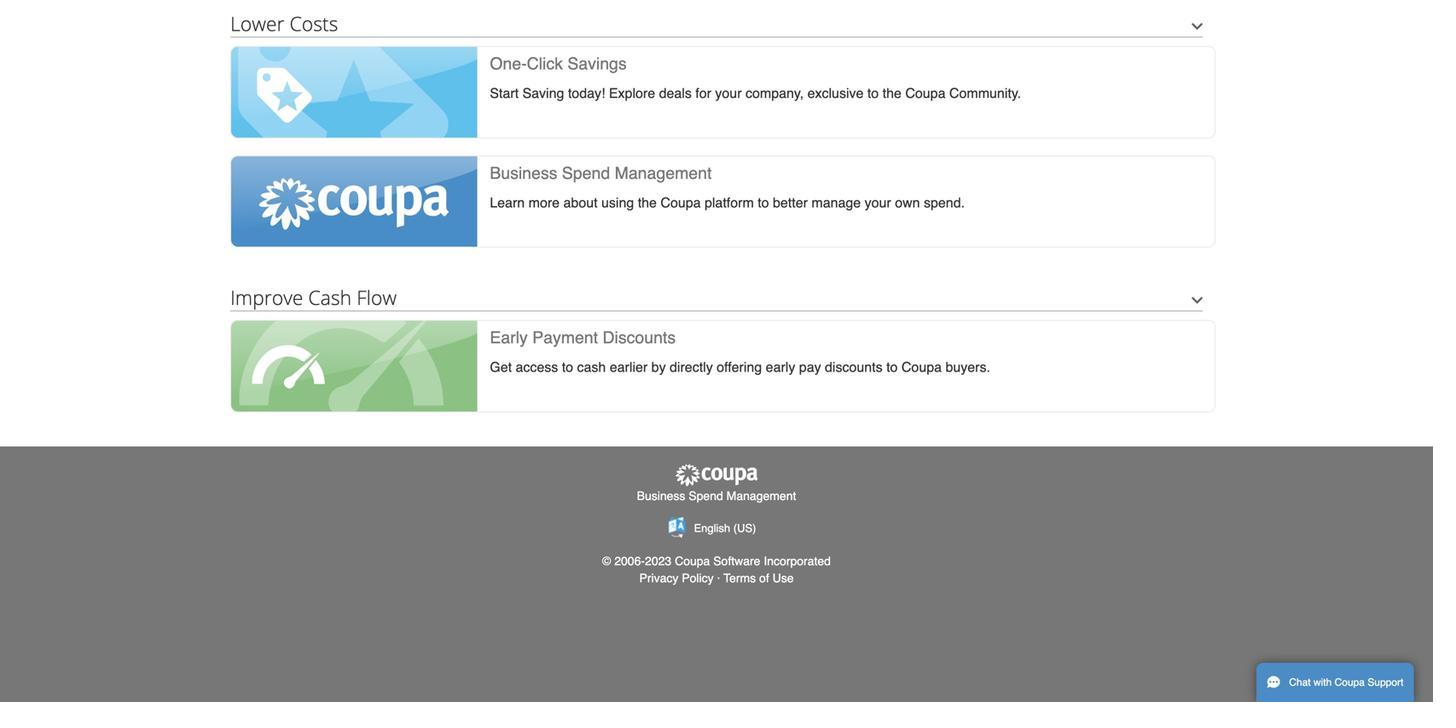 Task type: vqa. For each thing, say whether or not it's contained in the screenshot.
Net Loss/Profit
no



Task type: locate. For each thing, give the bounding box(es) containing it.
buyers.
[[946, 360, 990, 375]]

0 vertical spatial the
[[883, 85, 902, 101]]

0 horizontal spatial spend
[[562, 164, 610, 183]]

your
[[715, 85, 742, 101], [865, 195, 891, 211]]

spend down coupa supplier portal "image" on the bottom of the page
[[689, 490, 723, 503]]

manage
[[812, 195, 861, 211]]

management up (us) on the right of page
[[726, 490, 796, 503]]

business
[[490, 164, 557, 183], [637, 490, 685, 503]]

get access to cash earlier by directly offering early pay discounts to coupa buyers.
[[490, 360, 990, 375]]

learn more about using the coupa platform to better manage your own spend.
[[490, 195, 965, 211]]

0 vertical spatial spend
[[562, 164, 610, 183]]

business spend management down coupa supplier portal "image" on the bottom of the page
[[637, 490, 796, 503]]

1 vertical spatial your
[[865, 195, 891, 211]]

chat
[[1289, 677, 1311, 689]]

flow
[[357, 285, 397, 311]]

your right for
[[715, 85, 742, 101]]

coupa left platform
[[661, 195, 701, 211]]

terms
[[724, 572, 756, 586]]

improve
[[230, 285, 303, 311]]

business down coupa supplier portal "image" on the bottom of the page
[[637, 490, 685, 503]]

start
[[490, 85, 519, 101]]

privacy policy
[[639, 572, 714, 586]]

1 horizontal spatial the
[[883, 85, 902, 101]]

0 horizontal spatial business
[[490, 164, 557, 183]]

0 vertical spatial your
[[715, 85, 742, 101]]

business up learn
[[490, 164, 557, 183]]

©
[[602, 555, 611, 569]]

the
[[883, 85, 902, 101], [638, 195, 657, 211]]

© 2006-2023 coupa software incorporated
[[602, 555, 831, 569]]

1 vertical spatial business spend management
[[637, 490, 796, 503]]

to right exclusive
[[867, 85, 879, 101]]

0 vertical spatial business
[[490, 164, 557, 183]]

coupa up policy
[[675, 555, 710, 569]]

payment
[[532, 328, 598, 348]]

1 vertical spatial spend
[[689, 490, 723, 503]]

to
[[867, 85, 879, 101], [758, 195, 769, 211], [562, 360, 573, 375], [886, 360, 898, 375]]

more
[[529, 195, 560, 211]]

to right discounts
[[886, 360, 898, 375]]

chat with coupa support button
[[1256, 664, 1414, 703]]

coupa
[[905, 85, 946, 101], [661, 195, 701, 211], [902, 360, 942, 375], [675, 555, 710, 569], [1335, 677, 1365, 689]]

0 vertical spatial management
[[615, 164, 712, 183]]

1 vertical spatial business
[[637, 490, 685, 503]]

support
[[1368, 677, 1403, 689]]

offering
[[717, 360, 762, 375]]

spend up about
[[562, 164, 610, 183]]

better
[[773, 195, 808, 211]]

for
[[695, 85, 711, 101]]

earlier
[[610, 360, 648, 375]]

1 horizontal spatial management
[[726, 490, 796, 503]]

one-click savings
[[490, 54, 627, 74]]

the right using
[[638, 195, 657, 211]]

0 horizontal spatial the
[[638, 195, 657, 211]]

business spend management up using
[[490, 164, 712, 183]]

(us)
[[733, 523, 756, 535]]

deals
[[659, 85, 692, 101]]

spend
[[562, 164, 610, 183], [689, 490, 723, 503]]

explore
[[609, 85, 655, 101]]

management up using
[[615, 164, 712, 183]]

1 vertical spatial management
[[726, 490, 796, 503]]

coupa right with
[[1335, 677, 1365, 689]]

pay
[[799, 360, 821, 375]]

improve cash flow
[[230, 285, 397, 311]]

access
[[516, 360, 558, 375]]

platform
[[705, 195, 754, 211]]

1 horizontal spatial spend
[[689, 490, 723, 503]]

software
[[713, 555, 760, 569]]

management
[[615, 164, 712, 183], [726, 490, 796, 503]]

about
[[563, 195, 598, 211]]

your left own
[[865, 195, 891, 211]]

learn
[[490, 195, 525, 211]]

business spend management
[[490, 164, 712, 183], [637, 490, 796, 503]]

terms of use
[[724, 572, 794, 586]]

cash
[[577, 360, 606, 375]]

the right exclusive
[[883, 85, 902, 101]]

1 vertical spatial the
[[638, 195, 657, 211]]

early
[[490, 328, 528, 348]]



Task type: describe. For each thing, give the bounding box(es) containing it.
early payment discounts
[[490, 328, 676, 348]]

privacy policy link
[[639, 572, 714, 586]]

0 vertical spatial business spend management
[[490, 164, 712, 183]]

use
[[772, 572, 794, 586]]

2006-
[[614, 555, 645, 569]]

of
[[759, 572, 769, 586]]

with
[[1314, 677, 1332, 689]]

coupa left buyers.
[[902, 360, 942, 375]]

own
[[895, 195, 920, 211]]

to left cash
[[562, 360, 573, 375]]

early
[[766, 360, 795, 375]]

company,
[[745, 85, 804, 101]]

one-
[[490, 54, 527, 74]]

coupa left community.
[[905, 85, 946, 101]]

1 horizontal spatial business
[[637, 490, 685, 503]]

0 horizontal spatial your
[[715, 85, 742, 101]]

savings
[[567, 54, 627, 74]]

to left better
[[758, 195, 769, 211]]

discounts
[[603, 328, 676, 348]]

lower
[[230, 10, 284, 37]]

coupa inside button
[[1335, 677, 1365, 689]]

coupa supplier portal image
[[674, 464, 759, 488]]

cash
[[308, 285, 352, 311]]

spend.
[[924, 195, 965, 211]]

2023
[[645, 555, 671, 569]]

today!
[[568, 85, 605, 101]]

exclusive
[[807, 85, 864, 101]]

click
[[527, 54, 563, 74]]

community.
[[949, 85, 1021, 101]]

directly
[[670, 360, 713, 375]]

english
[[694, 523, 730, 535]]

saving
[[522, 85, 564, 101]]

english (us)
[[694, 523, 756, 535]]

0 horizontal spatial management
[[615, 164, 712, 183]]

terms of use link
[[724, 572, 794, 586]]

costs
[[290, 10, 338, 37]]

policy
[[682, 572, 714, 586]]

lower costs
[[230, 10, 338, 37]]

incorporated
[[764, 555, 831, 569]]

1 horizontal spatial your
[[865, 195, 891, 211]]

get
[[490, 360, 512, 375]]

discounts
[[825, 360, 883, 375]]

using
[[601, 195, 634, 211]]

start saving today! explore deals for your company, exclusive to the coupa community.
[[490, 85, 1021, 101]]

chat with coupa support
[[1289, 677, 1403, 689]]

privacy
[[639, 572, 678, 586]]

by
[[651, 360, 666, 375]]



